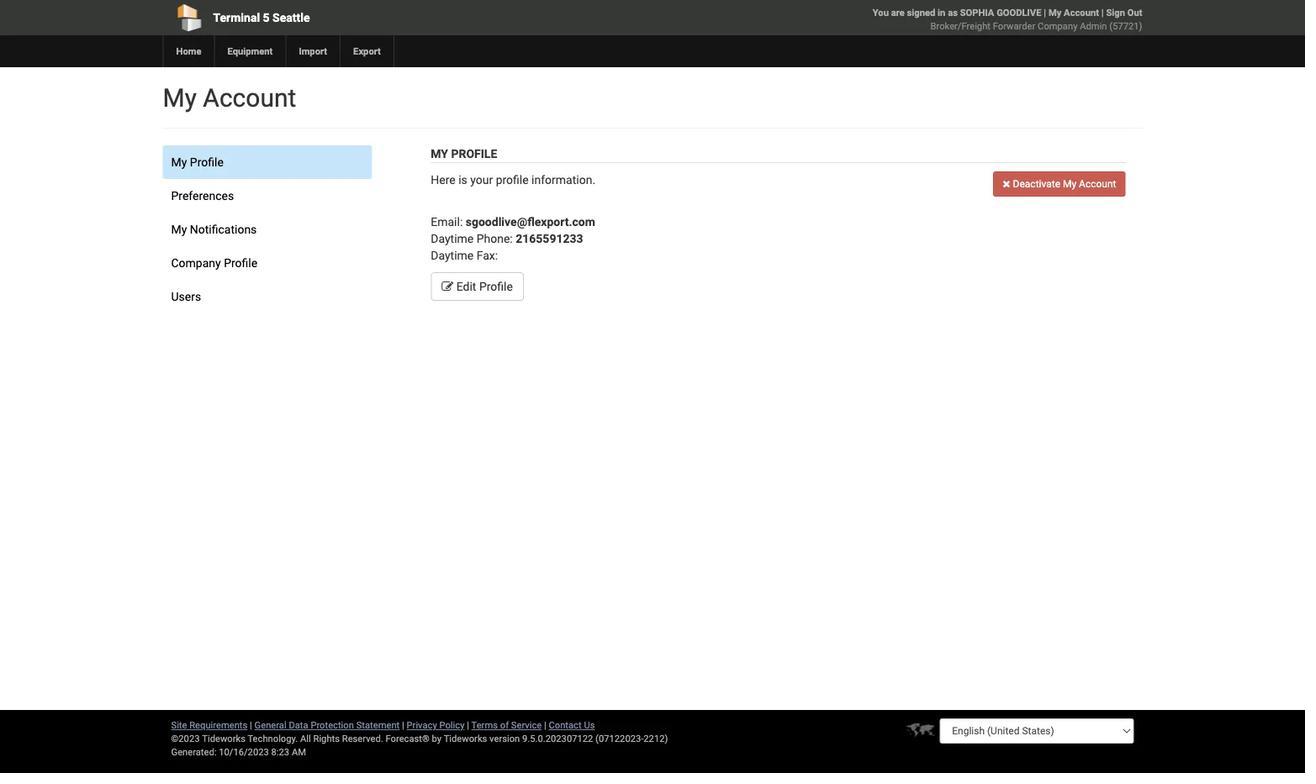 Task type: locate. For each thing, give the bounding box(es) containing it.
account down equipment link
[[203, 83, 296, 113]]

my profile for here is your profile information.
[[431, 147, 497, 161]]

2 vertical spatial account
[[1079, 178, 1117, 190]]

import
[[299, 46, 327, 57]]

preferences
[[171, 189, 234, 203]]

home link
[[163, 35, 214, 67]]

sign
[[1107, 7, 1126, 18]]

0 vertical spatial daytime
[[431, 232, 474, 246]]

| up 'forecast®'
[[402, 721, 404, 731]]

rights
[[313, 734, 340, 745]]

company down my account link
[[1038, 21, 1078, 32]]

my notifications
[[171, 223, 257, 236]]

import link
[[285, 35, 340, 67]]

2 daytime from the top
[[431, 249, 474, 262]]

profile
[[496, 173, 529, 187]]

| up 9.5.0.202307122
[[544, 721, 547, 731]]

0 vertical spatial account
[[1064, 7, 1100, 18]]

profile
[[451, 147, 497, 161], [190, 155, 224, 169], [224, 256, 258, 270], [479, 280, 513, 294]]

1 horizontal spatial my profile
[[431, 147, 497, 161]]

my up preferences
[[171, 155, 187, 169]]

company up users
[[171, 256, 221, 270]]

my right goodlive
[[1049, 7, 1062, 18]]

us
[[584, 721, 595, 731]]

(57721)
[[1110, 21, 1143, 32]]

0 horizontal spatial company
[[171, 256, 221, 270]]

edit profile
[[454, 280, 513, 294]]

policy
[[440, 721, 465, 731]]

edit
[[457, 280, 476, 294]]

sign out link
[[1107, 7, 1143, 18]]

account up admin
[[1064, 7, 1100, 18]]

equipment link
[[214, 35, 285, 67]]

2165591233
[[516, 232, 583, 246]]

|
[[1044, 7, 1047, 18], [1102, 7, 1104, 18], [250, 721, 252, 731], [402, 721, 404, 731], [467, 721, 469, 731], [544, 721, 547, 731]]

profile right the edit
[[479, 280, 513, 294]]

my profile up preferences
[[171, 155, 224, 169]]

export
[[353, 46, 381, 57]]

statement
[[356, 721, 400, 731]]

export link
[[340, 35, 394, 67]]

goodlive
[[997, 7, 1042, 18]]

email:
[[431, 215, 463, 229]]

data
[[289, 721, 308, 731]]

contact
[[549, 721, 582, 731]]

1 vertical spatial account
[[203, 83, 296, 113]]

by
[[432, 734, 442, 745]]

account right deactivate
[[1079, 178, 1117, 190]]

as
[[948, 7, 958, 18]]

| left sign
[[1102, 7, 1104, 18]]

broker/freight
[[931, 21, 991, 32]]

privacy policy link
[[407, 721, 465, 731]]

deactivate my account button
[[994, 172, 1126, 197]]

of
[[500, 721, 509, 731]]

forecast®
[[386, 734, 430, 745]]

general
[[255, 721, 287, 731]]

daytime
[[431, 232, 474, 246], [431, 249, 474, 262]]

company inside you are signed in as sophia goodlive | my account | sign out broker/freight forwarder company admin (57721)
[[1038, 21, 1078, 32]]

0 horizontal spatial my profile
[[171, 155, 224, 169]]

technology.
[[248, 734, 298, 745]]

(07122023-
[[596, 734, 644, 745]]

sgoodlive@flexport.com
[[466, 215, 595, 229]]

my
[[1049, 7, 1062, 18], [163, 83, 197, 113], [431, 147, 448, 161], [171, 155, 187, 169], [1063, 178, 1077, 190], [171, 223, 187, 236]]

0 vertical spatial company
[[1038, 21, 1078, 32]]

10/16/2023
[[219, 747, 269, 758]]

| right goodlive
[[1044, 7, 1047, 18]]

forwarder
[[993, 21, 1036, 32]]

2212)
[[644, 734, 668, 745]]

| left general
[[250, 721, 252, 731]]

edit profile button
[[431, 273, 524, 301]]

contact us link
[[549, 721, 595, 731]]

profile up your
[[451, 147, 497, 161]]

daytime up pencil square o "icon"
[[431, 249, 474, 262]]

all
[[300, 734, 311, 745]]

my profile
[[431, 147, 497, 161], [171, 155, 224, 169]]

version
[[490, 734, 520, 745]]

service
[[511, 721, 542, 731]]

daytime down email:
[[431, 232, 474, 246]]

signed
[[907, 7, 936, 18]]

is
[[459, 173, 468, 187]]

1 vertical spatial daytime
[[431, 249, 474, 262]]

account
[[1064, 7, 1100, 18], [203, 83, 296, 113], [1079, 178, 1117, 190]]

equipment
[[228, 46, 273, 57]]

8:23
[[271, 747, 290, 758]]

company
[[1038, 21, 1078, 32], [171, 256, 221, 270]]

1 horizontal spatial company
[[1038, 21, 1078, 32]]

my profile up is
[[431, 147, 497, 161]]

my up here
[[431, 147, 448, 161]]

profile up preferences
[[190, 155, 224, 169]]

my right deactivate
[[1063, 178, 1077, 190]]

email: sgoodlive@flexport.com daytime phone: 2165591233 daytime fax:
[[431, 215, 595, 262]]

terms of service link
[[472, 721, 542, 731]]



Task type: describe. For each thing, give the bounding box(es) containing it.
my account
[[163, 83, 296, 113]]

your
[[470, 173, 493, 187]]

terminal
[[213, 11, 260, 24]]

©2023 tideworks
[[171, 734, 246, 745]]

notifications
[[190, 223, 257, 236]]

terminal 5 seattle link
[[163, 0, 556, 35]]

tideworks
[[444, 734, 487, 745]]

pencil square o image
[[442, 281, 454, 292]]

information.
[[532, 173, 596, 187]]

generated:
[[171, 747, 217, 758]]

site
[[171, 721, 187, 731]]

reserved.
[[342, 734, 383, 745]]

home
[[176, 46, 201, 57]]

terminal 5 seattle
[[213, 11, 310, 24]]

site requirements | general data protection statement | privacy policy | terms of service | contact us ©2023 tideworks technology. all rights reserved. forecast® by tideworks version 9.5.0.202307122 (07122023-2212) generated: 10/16/2023 8:23 am
[[171, 721, 668, 758]]

1 daytime from the top
[[431, 232, 474, 246]]

| up tideworks
[[467, 721, 469, 731]]

account inside you are signed in as sophia goodlive | my account | sign out broker/freight forwarder company admin (57721)
[[1064, 7, 1100, 18]]

here
[[431, 173, 456, 187]]

phone:
[[477, 232, 513, 246]]

my down home link
[[163, 83, 197, 113]]

my down preferences
[[171, 223, 187, 236]]

my inside button
[[1063, 178, 1077, 190]]

fax:
[[477, 249, 498, 262]]

sophia
[[960, 7, 995, 18]]

company profile
[[171, 256, 258, 270]]

here is your profile information.
[[431, 173, 596, 187]]

5
[[263, 11, 270, 24]]

seattle
[[273, 11, 310, 24]]

times image
[[1003, 179, 1011, 189]]

out
[[1128, 7, 1143, 18]]

you are signed in as sophia goodlive | my account | sign out broker/freight forwarder company admin (57721)
[[873, 7, 1143, 32]]

admin
[[1080, 21, 1108, 32]]

in
[[938, 7, 946, 18]]

my profile for preferences
[[171, 155, 224, 169]]

my account link
[[1049, 7, 1100, 18]]

users
[[171, 290, 201, 304]]

terms
[[472, 721, 498, 731]]

you
[[873, 7, 889, 18]]

site requirements link
[[171, 721, 248, 731]]

1 vertical spatial company
[[171, 256, 221, 270]]

account inside button
[[1079, 178, 1117, 190]]

deactivate
[[1013, 178, 1061, 190]]

privacy
[[407, 721, 437, 731]]

requirements
[[189, 721, 248, 731]]

are
[[892, 7, 905, 18]]

profile inside edit profile button
[[479, 280, 513, 294]]

general data protection statement link
[[255, 721, 400, 731]]

my inside you are signed in as sophia goodlive | my account | sign out broker/freight forwarder company admin (57721)
[[1049, 7, 1062, 18]]

deactivate my account
[[1011, 178, 1117, 190]]

profile down notifications
[[224, 256, 258, 270]]

9.5.0.202307122
[[522, 734, 593, 745]]

am
[[292, 747, 306, 758]]

protection
[[311, 721, 354, 731]]



Task type: vqa. For each thing, say whether or not it's contained in the screenshot.
in
yes



